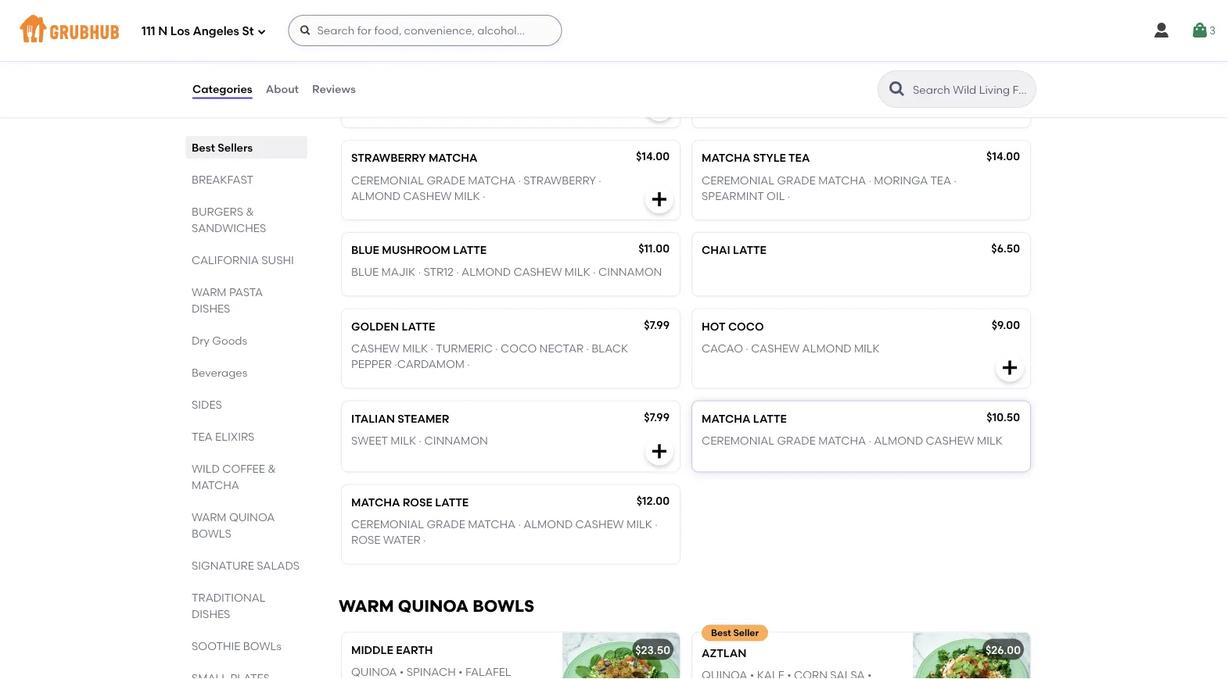 Task type: describe. For each thing, give the bounding box(es) containing it.
almond inside ceremonial grade matcha · strawberry · almond cashew milk ·
[[351, 189, 401, 203]]

elixirs
[[215, 430, 255, 444]]

& inside wild coffee & matcha
[[268, 462, 276, 476]]

n
[[158, 24, 168, 38]]

beverages
[[192, 366, 247, 379]]

grade for rose
[[427, 518, 465, 531]]

coffee
[[222, 462, 265, 476]]

lime
[[461, 97, 486, 111]]

reviews
[[312, 82, 356, 96]]

steamer
[[398, 412, 449, 426]]

best sellers tab
[[192, 139, 301, 156]]

spinach
[[407, 666, 456, 679]]

aztlan
[[702, 647, 747, 660]]

chai latte
[[702, 244, 767, 257]]

warm pasta dishes
[[192, 286, 263, 315]]

organic for organic groundworks cold brew · sparkling water · lime · mint
[[351, 81, 405, 95]]

signature salads tab
[[192, 558, 301, 574]]

·cardamom
[[395, 358, 465, 371]]

groundworks
[[407, 81, 498, 95]]

$11.00
[[639, 242, 670, 255]]

california sushi
[[192, 254, 294, 267]]

breakfast
[[192, 173, 253, 186]]

svg image right st in the top left of the page
[[257, 27, 266, 36]]

ganache
[[549, 5, 605, 18]]

dry
[[192, 334, 210, 347]]

latte for golden latte
[[402, 320, 435, 333]]

matcha inside ceremonial grade matcha · almond cashew milk · rose water ·
[[468, 518, 516, 531]]

3 button
[[1191, 16, 1216, 45]]

ceremonial grade matcha · strawberry · almond cashew milk ·
[[351, 174, 601, 203]]

soothie
[[192, 640, 241, 653]]

ceremonial grade matcha · almond cashew milk
[[702, 434, 1003, 448]]

sushi
[[262, 254, 294, 267]]

sides
[[192, 398, 222, 412]]

latte up ceremonial grade matcha · almond cashew milk · rose water ·
[[435, 496, 469, 509]]

grade for matcha
[[427, 174, 465, 187]]

ceremonial for latte
[[702, 434, 775, 448]]

bowls
[[243, 640, 282, 653]]

wild coffee & matcha tab
[[192, 461, 301, 494]]

sweet
[[351, 434, 388, 448]]

best sellers
[[192, 141, 253, 154]]

latte for matcha latte
[[753, 412, 787, 426]]

matcha inside the ceremonial grade matcha · moringa tea · spearmint oil ·
[[819, 174, 866, 187]]

cacao · cashew almond milk
[[702, 342, 880, 355]]

ice
[[604, 0, 622, 2]]

about button
[[265, 61, 300, 117]]

black
[[592, 342, 628, 355]]

falafel
[[466, 666, 511, 679]]

signature
[[192, 559, 254, 573]]

0 horizontal spatial cold
[[351, 59, 384, 72]]

about
[[266, 82, 299, 96]]

angeles
[[193, 24, 239, 38]]

water inside organic groundworks cold brew · sparkling water · lime · mint
[[415, 97, 453, 111]]

quinoa inside quinoa • spinach • falafel
[[351, 666, 397, 679]]

Search for food, convenience, alcohol... search field
[[288, 15, 562, 46]]

grade for latte
[[777, 434, 816, 448]]

aztlan image
[[913, 633, 1030, 680]]

salads
[[257, 559, 300, 573]]

blue mushroom latte
[[351, 244, 487, 257]]

grade for style
[[777, 174, 816, 187]]

oil
[[767, 189, 785, 203]]

tea elixirs
[[192, 430, 255, 444]]

chocolate
[[476, 5, 546, 18]]

cold brew tonic
[[351, 59, 457, 72]]

spearmint
[[702, 189, 764, 203]]

wild
[[192, 462, 220, 476]]

brew inside organic groundworks cold brew · sparkling water · lime · mint
[[536, 81, 567, 95]]

milk inside ceremonial grade matcha · strawberry · almond cashew milk ·
[[454, 189, 480, 203]]

sparkling
[[351, 97, 413, 111]]

pasta
[[229, 286, 263, 299]]

ceremonial grade matcha · moringa tea · spearmint oil ·
[[702, 174, 957, 203]]

$14.00 for ceremonial grade matcha · moringa tea · spearmint oil ·
[[987, 150, 1020, 163]]

matcha style tea
[[702, 151, 810, 165]]

111 n los angeles st
[[142, 24, 254, 38]]

svg image left 3 button at the top of the page
[[1152, 21, 1171, 40]]

goods
[[212, 334, 247, 347]]

italian
[[351, 412, 395, 426]]

svg image up $11.00
[[650, 190, 669, 209]]

st
[[242, 24, 254, 38]]

0 vertical spatial strawberry
[[351, 151, 426, 165]]

matcha inside wild coffee & matcha
[[192, 479, 239, 492]]

milk inside 'organic espresso · almond milk · vanilla ice cream ·  cacao nibs · chocolate ganache'
[[523, 0, 548, 2]]

organic groundworks cold brew · sparkling water · lime · mint
[[351, 81, 573, 111]]

earth
[[396, 644, 433, 657]]

$12.00
[[637, 494, 670, 508]]

dishes inside traditional dishes
[[192, 608, 230, 621]]

$10.50
[[987, 411, 1020, 424]]

categories button
[[192, 61, 253, 117]]

3
[[1210, 24, 1216, 37]]

burgers & sandwiches
[[192, 205, 266, 235]]

middle
[[351, 644, 393, 657]]

turmeric
[[436, 342, 493, 355]]

blue for blue mushroom latte
[[351, 244, 379, 257]]

1 vertical spatial quinoa
[[398, 596, 469, 616]]

milk inside cashew milk · turmeric · coco nectar ·  black pepper ·cardamom ·
[[402, 342, 428, 355]]

2 vertical spatial warm
[[339, 596, 394, 616]]

quinoa inside 'warm quinoa bowls'
[[229, 511, 275, 524]]

tea elixirs tab
[[192, 429, 301, 445]]

best seller
[[711, 628, 759, 639]]

latte for chai latte
[[733, 244, 767, 257]]

cashew milk · turmeric · coco nectar ·  black pepper ·cardamom ·
[[351, 342, 628, 371]]

burgers & sandwiches tab
[[192, 203, 301, 236]]

1 • from the left
[[400, 666, 404, 679]]

main navigation navigation
[[0, 0, 1228, 61]]

$7.99 for italian steamer
[[644, 411, 670, 424]]

italian steamer
[[351, 412, 449, 426]]

blue for blue majik · str12 · almond cashew milk · cinnamon
[[351, 266, 379, 279]]

mushroom
[[382, 244, 451, 257]]



Task type: locate. For each thing, give the bounding box(es) containing it.
blue left "majik"
[[351, 266, 379, 279]]

almond inside 'organic espresso · almond milk · vanilla ice cream ·  cacao nibs · chocolate ganache'
[[471, 0, 520, 2]]

sandwiches
[[192, 221, 266, 235]]

traditional matcha
[[702, 59, 829, 72]]

svg image down '$9.00'
[[1001, 359, 1019, 377]]

1 vertical spatial rose
[[351, 534, 381, 547]]

0 vertical spatial water
[[415, 97, 453, 111]]

0 horizontal spatial cinnamon
[[424, 434, 488, 448]]

1 vertical spatial dishes
[[192, 608, 230, 621]]

bowls up signature
[[192, 527, 231, 541]]

best
[[192, 141, 215, 154], [711, 628, 731, 639]]

organic up cream
[[351, 0, 405, 2]]

ceremonial for rose
[[351, 518, 424, 531]]

search icon image
[[888, 80, 907, 99]]

0 vertical spatial quinoa
[[229, 511, 275, 524]]

middle earth
[[351, 644, 433, 657]]

warm quinoa bowls inside warm quinoa bowls tab
[[192, 511, 275, 541]]

•
[[400, 666, 404, 679], [459, 666, 463, 679]]

california
[[192, 254, 259, 267]]

golden latte
[[351, 320, 435, 333]]

water down groundworks
[[415, 97, 453, 111]]

dishes inside the "warm pasta dishes"
[[192, 302, 230, 315]]

grade
[[427, 174, 465, 187], [777, 174, 816, 187], [777, 434, 816, 448], [427, 518, 465, 531]]

strawberry inside ceremonial grade matcha · strawberry · almond cashew milk ·
[[524, 174, 596, 187]]

ceremonial inside ceremonial grade matcha · almond cashew milk · rose water ·
[[351, 518, 424, 531]]

1 $14.00 from the left
[[636, 150, 670, 163]]

cacao inside 'organic espresso · almond milk · vanilla ice cream ·  cacao nibs · chocolate ganache'
[[399, 5, 440, 18]]

1 vertical spatial brew
[[536, 81, 567, 95]]

dishes up soothie
[[192, 608, 230, 621]]

grade inside ceremonial grade matcha · strawberry · almond cashew milk ·
[[427, 174, 465, 187]]

beverages tab
[[192, 365, 301, 381]]

0 vertical spatial organic
[[351, 0, 405, 2]]

1 blue from the top
[[351, 244, 379, 257]]

matcha inside ceremonial grade matcha · strawberry · almond cashew milk ·
[[468, 174, 516, 187]]

0 horizontal spatial warm quinoa bowls
[[192, 511, 275, 541]]

1 dishes from the top
[[192, 302, 230, 315]]

rose inside ceremonial grade matcha · almond cashew milk · rose water ·
[[351, 534, 381, 547]]

1 vertical spatial blue
[[351, 266, 379, 279]]

wild coffee & matcha
[[192, 462, 276, 492]]

1 horizontal spatial &
[[268, 462, 276, 476]]

tonic
[[421, 59, 457, 72]]

1 vertical spatial coco
[[501, 342, 537, 355]]

dishes up dry goods
[[192, 302, 230, 315]]

rose down sweet milk · cinnamon
[[403, 496, 433, 509]]

warm for warm quinoa bowls tab on the bottom left of page
[[192, 511, 227, 524]]

• down middle earth
[[400, 666, 404, 679]]

2 organic from the top
[[351, 81, 405, 95]]

ceremonial inside the ceremonial grade matcha · moringa tea · spearmint oil ·
[[702, 174, 775, 187]]

0 horizontal spatial best
[[192, 141, 215, 154]]

cinnamon down $11.00
[[598, 266, 662, 279]]

1 vertical spatial best
[[711, 628, 731, 639]]

burgers
[[192, 205, 243, 218]]

dry goods
[[192, 334, 247, 347]]

2 vertical spatial quinoa
[[351, 666, 397, 679]]

1 vertical spatial &
[[268, 462, 276, 476]]

best left the sellers
[[192, 141, 215, 154]]

warm for "warm pasta dishes" tab
[[192, 286, 227, 299]]

traditional dishes
[[192, 592, 266, 621]]

0 vertical spatial rose
[[403, 496, 433, 509]]

1 horizontal spatial cold
[[501, 81, 533, 95]]

0 horizontal spatial strawberry
[[351, 151, 426, 165]]

$26.00
[[986, 644, 1021, 657]]

cold up 'reviews'
[[351, 59, 384, 72]]

latte down the cacao · cashew almond milk
[[753, 412, 787, 426]]

ceremonial inside ceremonial grade matcha · strawberry · almond cashew milk ·
[[351, 174, 424, 187]]

1 vertical spatial warm
[[192, 511, 227, 524]]

mint
[[494, 97, 521, 111]]

1 vertical spatial cold
[[501, 81, 533, 95]]

organic espresso · almond milk · vanilla ice cream ·  cacao nibs · chocolate ganache
[[351, 0, 622, 18]]

svg image inside 3 button
[[1191, 21, 1210, 40]]

latte right chai on the top of the page
[[733, 244, 767, 257]]

0 horizontal spatial brew
[[386, 59, 419, 72]]

nibs
[[443, 5, 468, 18]]

ceremonial grade matcha · almond cashew milk · rose water ·
[[351, 518, 658, 547]]

• left falafel
[[459, 666, 463, 679]]

0 vertical spatial warm
[[192, 286, 227, 299]]

matcha
[[781, 59, 829, 72], [429, 151, 478, 165], [702, 151, 751, 165], [468, 174, 516, 187], [819, 174, 866, 187], [702, 412, 751, 426], [819, 434, 866, 448], [192, 479, 239, 492], [351, 496, 400, 509], [468, 518, 516, 531]]

2 horizontal spatial quinoa
[[398, 596, 469, 616]]

bowls up falafel
[[473, 596, 535, 616]]

vanilla
[[556, 0, 602, 2]]

$7.99
[[644, 58, 670, 71], [995, 58, 1020, 71], [644, 318, 670, 332], [644, 411, 670, 424]]

warm down wild coffee & matcha
[[192, 511, 227, 524]]

0 vertical spatial blue
[[351, 244, 379, 257]]

water inside ceremonial grade matcha · almond cashew milk · rose water ·
[[383, 534, 421, 547]]

organic for organic espresso · almond milk · vanilla ice cream ·  cacao nibs · chocolate ganache
[[351, 0, 405, 2]]

best for best sellers
[[192, 141, 215, 154]]

quinoa up earth
[[398, 596, 469, 616]]

sides tab
[[192, 397, 301, 413]]

svg image
[[1191, 21, 1210, 40], [299, 24, 312, 37], [650, 98, 669, 117], [650, 442, 669, 461]]

almond
[[471, 0, 520, 2], [351, 189, 401, 203], [462, 266, 511, 279], [802, 342, 852, 355], [874, 434, 923, 448], [524, 518, 573, 531]]

0 vertical spatial traditional
[[702, 59, 778, 72]]

warm pasta dishes tab
[[192, 284, 301, 317]]

0 horizontal spatial quinoa
[[229, 511, 275, 524]]

tea inside tea elixirs tab
[[192, 430, 213, 444]]

1 horizontal spatial brew
[[536, 81, 567, 95]]

0 vertical spatial cold
[[351, 59, 384, 72]]

2 horizontal spatial tea
[[931, 174, 951, 187]]

latte up the str12
[[453, 244, 487, 257]]

0 vertical spatial bowls
[[192, 527, 231, 541]]

1 horizontal spatial cinnamon
[[598, 266, 662, 279]]

best inside tab
[[192, 141, 215, 154]]

2 $14.00 from the left
[[987, 150, 1020, 163]]

0 horizontal spatial &
[[246, 205, 254, 218]]

seller
[[734, 628, 759, 639]]

warm quinoa bowls up earth
[[339, 596, 535, 616]]

1 vertical spatial water
[[383, 534, 421, 547]]

1 horizontal spatial cacao
[[702, 342, 743, 355]]

svg image
[[1152, 21, 1171, 40], [257, 27, 266, 36], [650, 190, 669, 209], [1001, 359, 1019, 377]]

0 horizontal spatial bowls
[[192, 527, 231, 541]]

1 vertical spatial tea
[[931, 174, 951, 187]]

strawberry
[[351, 151, 426, 165], [524, 174, 596, 187]]

2 dishes from the top
[[192, 608, 230, 621]]

grade inside ceremonial grade matcha · almond cashew milk · rose water ·
[[427, 518, 465, 531]]

0 vertical spatial coco
[[728, 320, 764, 333]]

2 blue from the top
[[351, 266, 379, 279]]

$7.99 for golden latte
[[644, 318, 670, 332]]

dry goods tab
[[192, 333, 301, 349]]

0 horizontal spatial •
[[400, 666, 404, 679]]

almond inside ceremonial grade matcha · almond cashew milk · rose water ·
[[524, 518, 573, 531]]

ceremonial
[[351, 174, 424, 187], [702, 174, 775, 187], [702, 434, 775, 448], [351, 518, 424, 531]]

sweet milk · cinnamon
[[351, 434, 488, 448]]

warm inside tab
[[192, 511, 227, 524]]

$9.00
[[992, 318, 1020, 332]]

reviews button
[[311, 61, 357, 117]]

strawberry matcha
[[351, 151, 478, 165]]

chai
[[702, 244, 730, 257]]

grade down matcha latte
[[777, 434, 816, 448]]

brew
[[386, 59, 419, 72], [536, 81, 567, 95]]

matcha latte
[[702, 412, 787, 426]]

$6.50
[[992, 242, 1020, 255]]

blue
[[351, 244, 379, 257], [351, 266, 379, 279]]

cacao down espresso
[[399, 5, 440, 18]]

traditional inside tab
[[192, 592, 266, 605]]

organic inside 'organic espresso · almond milk · vanilla ice cream ·  cacao nibs · chocolate ganache'
[[351, 0, 405, 2]]

warm inside the "warm pasta dishes"
[[192, 286, 227, 299]]

quinoa down middle
[[351, 666, 397, 679]]

ceremonial down matcha latte
[[702, 434, 775, 448]]

1 horizontal spatial best
[[711, 628, 731, 639]]

grade inside the ceremonial grade matcha · moringa tea · spearmint oil ·
[[777, 174, 816, 187]]

latte
[[453, 244, 487, 257], [733, 244, 767, 257], [402, 320, 435, 333], [753, 412, 787, 426], [435, 496, 469, 509]]

111
[[142, 24, 155, 38]]

cashew inside ceremonial grade matcha · almond cashew milk · rose water ·
[[576, 518, 624, 531]]

quinoa down wild coffee & matcha tab
[[229, 511, 275, 524]]

1 vertical spatial strawberry
[[524, 174, 596, 187]]

1 horizontal spatial •
[[459, 666, 463, 679]]

traditional for matcha
[[702, 59, 778, 72]]

tab
[[192, 671, 301, 680]]

cashew
[[403, 189, 452, 203], [514, 266, 562, 279], [351, 342, 400, 355], [751, 342, 800, 355], [926, 434, 975, 448], [576, 518, 624, 531]]

1 vertical spatial cinnamon
[[424, 434, 488, 448]]

soothie bowls tab
[[192, 638, 301, 655]]

milk
[[523, 0, 548, 2], [454, 189, 480, 203], [565, 266, 591, 279], [402, 342, 428, 355], [854, 342, 880, 355], [391, 434, 416, 448], [977, 434, 1003, 448], [627, 518, 652, 531]]

rose down matcha rose latte
[[351, 534, 381, 547]]

traditional
[[702, 59, 778, 72], [192, 592, 266, 605]]

0 vertical spatial best
[[192, 141, 215, 154]]

coco right hot
[[728, 320, 764, 333]]

0 vertical spatial &
[[246, 205, 254, 218]]

grade down strawberry matcha
[[427, 174, 465, 187]]

best up aztlan
[[711, 628, 731, 639]]

ceremonial for matcha
[[351, 174, 424, 187]]

middle earth image
[[563, 633, 680, 680]]

water down matcha rose latte
[[383, 534, 421, 547]]

$7.99 for traditional matcha
[[995, 58, 1020, 71]]

& inside burgers & sandwiches
[[246, 205, 254, 218]]

$7.99 for cold brew tonic
[[644, 58, 670, 71]]

0 vertical spatial dishes
[[192, 302, 230, 315]]

ceremonial for style
[[702, 174, 775, 187]]

& up "sandwiches"
[[246, 205, 254, 218]]

traditional for dishes
[[192, 592, 266, 605]]

0 vertical spatial tea
[[789, 151, 810, 165]]

1 vertical spatial traditional
[[192, 592, 266, 605]]

organic espresso · almond milk · vanilla ice cream ·  cacao nibs · chocolate ganache button
[[342, 0, 680, 35]]

1 horizontal spatial warm quinoa bowls
[[339, 596, 535, 616]]

0 horizontal spatial rose
[[351, 534, 381, 547]]

organic inside organic groundworks cold brew · sparkling water · lime · mint
[[351, 81, 405, 95]]

warm up middle
[[339, 596, 394, 616]]

cashew inside cashew milk · turmeric · coco nectar ·  black pepper ·cardamom ·
[[351, 342, 400, 355]]

1 vertical spatial organic
[[351, 81, 405, 95]]

soothie bowls
[[192, 640, 282, 653]]

cream
[[351, 5, 391, 18]]

0 horizontal spatial $14.00
[[636, 150, 670, 163]]

golden
[[351, 320, 399, 333]]

moringa
[[874, 174, 928, 187]]

blue left mushroom
[[351, 244, 379, 257]]

warm quinoa bowls up signature
[[192, 511, 275, 541]]

0 vertical spatial warm quinoa bowls
[[192, 511, 275, 541]]

warm
[[192, 286, 227, 299], [192, 511, 227, 524], [339, 596, 394, 616]]

1 horizontal spatial $14.00
[[987, 150, 1020, 163]]

cinnamon down steamer
[[424, 434, 488, 448]]

best for best seller
[[711, 628, 731, 639]]

str12
[[424, 266, 454, 279]]

dishes
[[192, 302, 230, 315], [192, 608, 230, 621]]

2 • from the left
[[459, 666, 463, 679]]

& right coffee
[[268, 462, 276, 476]]

1 organic from the top
[[351, 0, 405, 2]]

1 vertical spatial bowls
[[473, 596, 535, 616]]

tea right "moringa"
[[931, 174, 951, 187]]

2 vertical spatial tea
[[192, 430, 213, 444]]

quinoa • spinach • falafel
[[351, 666, 511, 680]]

1 horizontal spatial coco
[[728, 320, 764, 333]]

&
[[246, 205, 254, 218], [268, 462, 276, 476]]

0 vertical spatial cacao
[[399, 5, 440, 18]]

0 horizontal spatial cacao
[[399, 5, 440, 18]]

breakfast tab
[[192, 171, 301, 188]]

grade up the oil
[[777, 174, 816, 187]]

bowls inside 'warm quinoa bowls'
[[192, 527, 231, 541]]

cashew inside ceremonial grade matcha · strawberry · almond cashew milk ·
[[403, 189, 452, 203]]

0 vertical spatial brew
[[386, 59, 419, 72]]

grade down matcha rose latte
[[427, 518, 465, 531]]

tea right style
[[789, 151, 810, 165]]

0 vertical spatial cinnamon
[[598, 266, 662, 279]]

1 horizontal spatial strawberry
[[524, 174, 596, 187]]

0 horizontal spatial coco
[[501, 342, 537, 355]]

cacao down hot
[[702, 342, 743, 355]]

cold
[[351, 59, 384, 72], [501, 81, 533, 95]]

hot coco
[[702, 320, 764, 333]]

coco inside cashew milk · turmeric · coco nectar ·  black pepper ·cardamom ·
[[501, 342, 537, 355]]

1 horizontal spatial quinoa
[[351, 666, 397, 679]]

$14.00 for ceremonial grade matcha · strawberry · almond cashew milk ·
[[636, 150, 670, 163]]

milk inside ceremonial grade matcha · almond cashew milk · rose water ·
[[627, 518, 652, 531]]

categories
[[192, 82, 252, 96]]

warm down california
[[192, 286, 227, 299]]

$14.00
[[636, 150, 670, 163], [987, 150, 1020, 163]]

0 horizontal spatial tea
[[192, 430, 213, 444]]

1 vertical spatial cacao
[[702, 342, 743, 355]]

1 horizontal spatial bowls
[[473, 596, 535, 616]]

cinnamon
[[598, 266, 662, 279], [424, 434, 488, 448]]

organic up sparkling
[[351, 81, 405, 95]]

1 horizontal spatial tea
[[789, 151, 810, 165]]

pepper
[[351, 358, 392, 371]]

water
[[415, 97, 453, 111], [383, 534, 421, 547]]

sellers
[[218, 141, 253, 154]]

ceremonial down strawberry matcha
[[351, 174, 424, 187]]

tea up wild
[[192, 430, 213, 444]]

cold up mint
[[501, 81, 533, 95]]

ceremonial up spearmint
[[702, 174, 775, 187]]

$23.50
[[636, 644, 671, 657]]

cold inside organic groundworks cold brew · sparkling water · lime · mint
[[501, 81, 533, 95]]

Search Wild Living Foods search field
[[912, 82, 1031, 97]]

1 horizontal spatial rose
[[403, 496, 433, 509]]

coco
[[728, 320, 764, 333], [501, 342, 537, 355]]

warm quinoa bowls tab
[[192, 509, 301, 542]]

1 horizontal spatial traditional
[[702, 59, 778, 72]]

1 vertical spatial warm quinoa bowls
[[339, 596, 535, 616]]

los
[[170, 24, 190, 38]]

espresso
[[407, 0, 463, 2]]

blue majik · str12 · almond cashew milk · cinnamon
[[351, 266, 662, 279]]

bowls
[[192, 527, 231, 541], [473, 596, 535, 616]]

tea inside the ceremonial grade matcha · moringa tea · spearmint oil ·
[[931, 174, 951, 187]]

majik
[[381, 266, 416, 279]]

hot
[[702, 320, 726, 333]]

california sushi tab
[[192, 252, 301, 268]]

latte up ·cardamom
[[402, 320, 435, 333]]

ceremonial down matcha rose latte
[[351, 518, 424, 531]]

signature salads
[[192, 559, 300, 573]]

coco left nectar
[[501, 342, 537, 355]]

traditional dishes tab
[[192, 590, 301, 623]]

matcha rose latte
[[351, 496, 469, 509]]

0 horizontal spatial traditional
[[192, 592, 266, 605]]



Task type: vqa. For each thing, say whether or not it's contained in the screenshot.
bottom Best
yes



